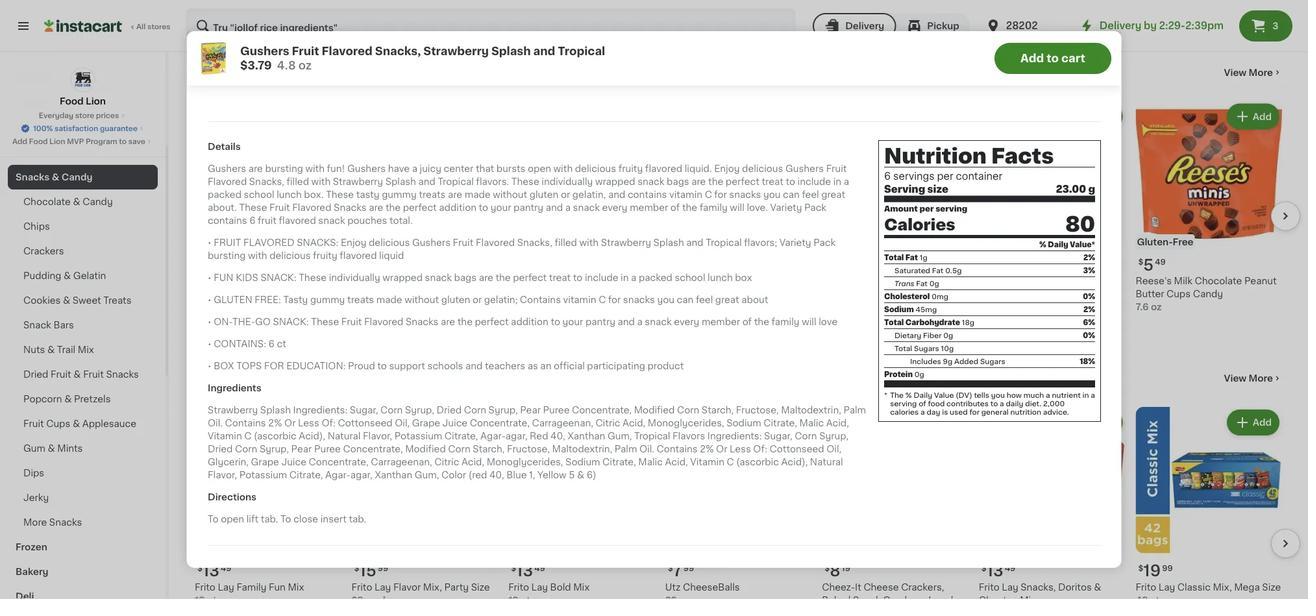 Task type: describe. For each thing, give the bounding box(es) containing it.
2 spend $25, save $5 see eligible items from the left
[[979, 12, 1071, 36]]

with up foot
[[579, 238, 598, 247]]

oz inside gushers fruit flavored snacks, strawberry splash and tropical 4.8 oz
[[369, 303, 380, 312]]

will inside gushers are bursting with fun! gushers have a juicy center that bursts open with delicious fruity flavored liquid. enjoy delicious gushers fruit flavored snacks, filled with strawberry splash and tropical flavors. these individually wrapped snack bags are the perfect treat to include in a packed school lunch box. these tasty gummy treats are made without gluten or gelatin, and contains vitamin c for snacks you can feel great about. these fruit flavored snacks are the perfect addition to your pantry and a snack every member of the family will love. variety pack contains 6 fruit flavored snack pouches total.
[[730, 203, 744, 212]]

add for frito lay snacks, doritos & cheetos mix
[[1096, 418, 1115, 427]]

1 horizontal spatial every
[[674, 317, 699, 326]]

size for 19
[[1262, 583, 1281, 592]]

snack inside nutella & go snack packs, chocolate hazelnut spread with breadsticks, bulk snacks for kids
[[1039, 277, 1067, 286]]

0 vertical spatial %
[[1039, 241, 1046, 248]]

fun!
[[327, 164, 345, 173]]

1 horizontal spatial school
[[675, 273, 705, 282]]

& up everyday
[[43, 99, 51, 108]]

$ 13 49 for frito lay snacks, doritos & cheetos mix
[[982, 564, 1016, 579]]

are down liquid.
[[691, 177, 706, 186]]

fruit inside gushers fruit flavored snacks, strawberry splash and tropical $3.79 4.8 oz
[[292, 46, 319, 57]]

0% for dietary fiber 0g
[[1083, 332, 1095, 339]]

snacks, inside gushers fruit flavored snacks, strawberry splash and tropical 4.8 oz
[[457, 277, 492, 286]]

a right have
[[412, 164, 417, 173]]

1 vertical spatial chocolate & candy
[[23, 198, 113, 207]]

contains:
[[213, 339, 266, 349]]

lay for family
[[218, 583, 234, 592]]

0 vertical spatial less
[[298, 419, 319, 428]]

& left trail
[[47, 346, 55, 355]]

0 vertical spatial snack:
[[260, 273, 296, 282]]

0 horizontal spatial dried
[[23, 370, 48, 379]]

oz right the 7.3
[[994, 316, 1005, 325]]

0 vertical spatial pear
[[520, 406, 540, 415]]

7.3 oz
[[979, 316, 1005, 325]]

product group containing sour patch kids original soft & chewy candy
[[665, 101, 812, 326]]

variety inside "• fruit flavored snacks: enjoy delicious gushers fruit flavored snacks, filled with strawberry splash and tropical flavors; variety pack bursting with delicious fruity flavored liquid"
[[779, 238, 811, 247]]

0 vertical spatial all
[[136, 23, 146, 30]]

popcorn & pretzels link
[[8, 387, 158, 412]]

strawberry inside gushers fruit flavored snacks, strawberry splash and tropical 4.8 oz
[[352, 290, 402, 299]]

great inside gushers are bursting with fun! gushers have a juicy center that bursts open with delicious fruity flavored liquid. enjoy delicious gushers fruit flavored snacks, filled with strawberry splash and tropical flavors. these individually wrapped snack bags are the perfect treat to include in a packed school lunch box. these tasty gummy treats are made without gluten or gelatin, and contains vitamin c for snacks you can feel great about. these fruit flavored snacks are the perfect addition to your pantry and a snack every member of the family will love. variety pack contains 6 fruit flavored snack pouches total.
[[821, 190, 845, 199]]

1 vertical spatial snack
[[23, 321, 51, 330]]

candy inside reese's milk chocolate peanut butter cups candy 7.6 oz
[[1193, 290, 1223, 299]]

0 vertical spatial ingredients:
[[293, 406, 347, 415]]

splash inside gushers are bursting with fun! gushers have a juicy center that bursts open with delicious fruity flavored liquid. enjoy delicious gushers fruit flavored snacks, filled with strawberry splash and tropical flavors. these individually wrapped snack bags are the perfect treat to include in a packed school lunch box. these tasty gummy treats are made without gluten or gelatin, and contains vitamin c for snacks you can feel great about. these fruit flavored snacks are the perfect addition to your pantry and a snack every member of the family will love. variety pack contains 6 fruit flavored snack pouches total.
[[385, 177, 416, 186]]

a up "2,000"
[[1046, 392, 1050, 399]]

1 $5 from the left
[[902, 12, 914, 21]]

stock for sour patch kids watermelon soft & chewy candy
[[874, 318, 900, 327]]

99 for 7
[[684, 565, 694, 572]]

bursting inside gushers are bursting with fun! gushers have a juicy center that bursts open with delicious fruity flavored liquid. enjoy delicious gushers fruit flavored snacks, filled with strawberry splash and tropical flavors. these individually wrapped snack bags are the perfect treat to include in a packed school lunch box. these tasty gummy treats are made without gluten or gelatin, and contains vitamin c for snacks you can feel great about. these fruit flavored snacks are the perfect addition to your pantry and a snack every member of the family will love. variety pack contains 6 fruit flavored snack pouches total.
[[265, 164, 303, 173]]

0 horizontal spatial oil.
[[207, 419, 222, 428]]

breadsticks,
[[1001, 303, 1057, 312]]

chewy for sour patch kids watermelon soft & chewy candy
[[853, 290, 885, 299]]

1 $25, from the left
[[856, 12, 876, 21]]

directions
[[207, 493, 256, 502]]

2 see eligible items from the left
[[665, 14, 748, 23]]

utz
[[665, 583, 681, 592]]

2 $5 from the left
[[1059, 12, 1071, 21]]

• gluten free: tasty gummy treats made without gluten or gelatin; contains vitamin c for snacks you can feel great about
[[207, 295, 768, 304]]

2% up 3%
[[1083, 254, 1095, 261]]

0 horizontal spatial potassium
[[239, 471, 287, 480]]

servings
[[893, 172, 934, 181]]

dairy
[[16, 99, 41, 108]]

0 horizontal spatial gummy
[[310, 295, 345, 304]]

9
[[508, 303, 515, 312]]

1 horizontal spatial puree
[[543, 406, 569, 415]]

1 horizontal spatial potassium
[[394, 432, 442, 441]]

snickers, twix, milky way & 3 musketeers minis christmas candy chocolate bar variety pack
[[195, 277, 328, 325]]

cookies
[[23, 296, 61, 305]]

pantry inside gushers are bursting with fun! gushers have a juicy center that bursts open with delicious fruity flavored liquid. enjoy delicious gushers fruit flavored snacks, filled with strawberry splash and tropical flavors. these individually wrapped snack bags are the perfect treat to include in a packed school lunch box. these tasty gummy treats are made without gluten or gelatin, and contains vitamin c for snacks you can feel great about. these fruit flavored snacks are the perfect addition to your pantry and a snack every member of the family will love. variety pack contains 6 fruit flavored snack pouches total.
[[513, 203, 543, 212]]

item carousel region for chocolate & candy
[[195, 96, 1300, 350]]

0mg
[[931, 293, 948, 300]]

cart
[[1061, 53, 1085, 64]]

0 vertical spatial acid),
[[299, 432, 325, 441]]

0 horizontal spatial grape
[[251, 458, 279, 467]]

1 horizontal spatial family
[[771, 317, 799, 326]]

sour for sour patch kids watermelon soft & chewy candy
[[822, 277, 843, 286]]

13 for frito lay snacks, doritos & cheetos mix
[[987, 564, 1004, 579]]

1 horizontal spatial serving
[[935, 205, 967, 213]]

soft for sour patch kids watermelon soft & chewy candy
[[822, 290, 841, 299]]

7.6
[[1136, 303, 1149, 312]]

snacks & candy link
[[8, 165, 158, 190]]

45mg
[[915, 306, 937, 313]]

• for • contains: 6 ct
[[207, 339, 211, 349]]

gluten- for 5
[[1137, 238, 1173, 247]]

container
[[956, 172, 1002, 181]]

1 vertical spatial contains
[[207, 216, 247, 225]]

flavored inside gushers fruit flavored snacks, strawberry splash and tropical $3.79 4.8 oz
[[321, 46, 372, 57]]

1 horizontal spatial agar-
[[480, 432, 505, 441]]

a left day
[[920, 408, 925, 416]]

and inside "• fruit flavored snacks: enjoy delicious gushers fruit flavored snacks, filled with strawberry splash and tropical flavors; variety pack bursting with delicious fruity flavored liquid"
[[686, 238, 703, 247]]

1 vertical spatial bags
[[454, 273, 476, 282]]

these up christmas
[[298, 273, 326, 282]]

$ for frito lay flavor mix, party size
[[354, 565, 359, 572]]

snacks down gushers fruit flavored snacks, strawberry splash and tropical 4.8 oz
[[405, 317, 438, 326]]

more for 19
[[1249, 374, 1273, 383]]

• for • box tops for education: proud to support schools and teachers as an official participating product
[[207, 362, 211, 371]]

1 vertical spatial treat
[[549, 273, 571, 282]]

satisfaction
[[55, 125, 98, 132]]

dietary fiber 0g
[[894, 332, 953, 339]]

candy down the seafood
[[62, 173, 92, 182]]

with left the fun!
[[305, 164, 324, 173]]

0g for dietary fiber 0g
[[943, 332, 953, 339]]

kids for original
[[717, 277, 737, 286]]

to open lift tab. to close insert tab.
[[207, 515, 366, 524]]

jerky link
[[8, 486, 158, 511]]

frito for frito lay classic mix, mega size
[[1136, 583, 1156, 592]]

twix,
[[238, 277, 262, 286]]

add button for frito lay bold mix
[[601, 411, 651, 435]]

1 horizontal spatial agar,
[[505, 432, 527, 441]]

snacks up frozen link
[[49, 518, 82, 528]]

& right "$3.79"
[[273, 66, 285, 79]]

gushers fruit flavored snacks, strawberry splash and tropical $3.79 4.8 oz
[[240, 46, 605, 71]]

with up "gelatin,"
[[553, 164, 572, 173]]

0 horizontal spatial modified
[[405, 445, 446, 454]]

snacks, inside fruit by the foot fruit snacks, variety pack 9 oz
[[609, 277, 644, 286]]

prices
[[96, 112, 119, 119]]

about
[[741, 295, 768, 304]]

trans fat 0g
[[894, 280, 939, 287]]

product group containing spend $25, save $5 see eligible items
[[1136, 0, 1282, 38]]

for inside nutella & go snack packs, chocolate hazelnut spread with breadsticks, bulk snacks for kids
[[979, 316, 992, 325]]

sodium 45mg
[[884, 306, 937, 313]]

1 horizontal spatial oil.
[[639, 445, 654, 454]]

total for saturated fat 0.5g
[[884, 254, 904, 261]]

1 vertical spatial gum,
[[414, 471, 439, 480]]

6 inside gushers are bursting with fun! gushers have a juicy center that bursts open with delicious fruity flavored liquid. enjoy delicious gushers fruit flavored snacks, filled with strawberry splash and tropical flavors. these individually wrapped snack bags are the perfect treat to include in a packed school lunch box. these tasty gummy treats are made without gluten or gelatin, and contains vitamin c for snacks you can feel great about. these fruit flavored snacks are the perfect addition to your pantry and a snack every member of the family will love. variety pack contains 6 fruit flavored snack pouches total.
[[249, 216, 255, 225]]

$3.79
[[240, 60, 272, 71]]

candy inside sour patch kids watermelon soft & chewy candy
[[887, 290, 917, 299]]

flavored inside gushers fruit flavored snacks, strawberry splash and tropical 4.8 oz
[[415, 277, 454, 286]]

perfect down • gluten free: tasty gummy treats made without gluten or gelatin; contains vitamin c for snacks you can feel great about
[[475, 317, 508, 326]]

snack bars
[[23, 321, 74, 330]]

28.8
[[665, 303, 686, 312]]

79 inside 14 79
[[221, 259, 231, 266]]

tropical inside gushers fruit flavored snacks, strawberry splash and tropical $3.79 4.8 oz
[[558, 46, 605, 57]]

cheese
[[864, 583, 899, 592]]

gluten- for 3
[[353, 238, 389, 247]]

insert
[[320, 515, 346, 524]]

80
[[1065, 214, 1095, 235]]

0 horizontal spatial xanthan
[[374, 471, 412, 480]]

utz cheeseballs
[[665, 583, 740, 592]]

in inside gushers are bursting with fun! gushers have a juicy center that bursts open with delicious fruity flavored liquid. enjoy delicious gushers fruit flavored snacks, filled with strawberry splash and tropical flavors. these individually wrapped snack bags are the perfect treat to include in a packed school lunch box. these tasty gummy treats are made without gluten or gelatin, and contains vitamin c for snacks you can feel great about. these fruit flavored snacks are the perfect addition to your pantry and a snack every member of the family will love. variety pack contains 6 fruit flavored snack pouches total.
[[833, 177, 841, 186]]

school inside gushers are bursting with fun! gushers have a juicy center that bursts open with delicious fruity flavored liquid. enjoy delicious gushers fruit flavored snacks, filled with strawberry splash and tropical flavors. these individually wrapped snack bags are the perfect treat to include in a packed school lunch box. these tasty gummy treats are made without gluten or gelatin, and contains vitamin c for snacks you can feel great about. these fruit flavored snacks are the perfect addition to your pantry and a snack every member of the family will love. variety pack contains 6 fruit flavored snack pouches total.
[[243, 190, 274, 199]]

free:
[[254, 295, 281, 304]]

made inside gushers are bursting with fun! gushers have a juicy center that bursts open with delicious fruity flavored liquid. enjoy delicious gushers fruit flavored snacks, filled with strawberry splash and tropical flavors. these individually wrapped snack bags are the perfect treat to include in a packed school lunch box. these tasty gummy treats are made without gluten or gelatin, and contains vitamin c for snacks you can feel great about. these fruit flavored snacks are the perfect addition to your pantry and a snack every member of the family will love. variety pack contains 6 fruit flavored snack pouches total.
[[464, 190, 490, 199]]

15
[[359, 564, 376, 579]]

many in stock for fruit by the foot fruit snacks, variety pack
[[521, 318, 587, 327]]

strawberry inside gushers are bursting with fun! gushers have a juicy center that bursts open with delicious fruity flavored liquid. enjoy delicious gushers fruit flavored snacks, filled with strawberry splash and tropical flavors. these individually wrapped snack bags are the perfect treat to include in a packed school lunch box. these tasty gummy treats are made without gluten or gelatin, and contains vitamin c for snacks you can feel great about. these fruit flavored snacks are the perfect addition to your pantry and a snack every member of the family will love. variety pack contains 6 fruit flavored snack pouches total.
[[333, 177, 383, 186]]

the gummi with the "a" on the tummy image
[[208, 0, 476, 79]]

2 horizontal spatial flavored
[[645, 164, 682, 173]]

lunch inside gushers are bursting with fun! gushers have a juicy center that bursts open with delicious fruity flavored liquid. enjoy delicious gushers fruit flavored snacks, filled with strawberry splash and tropical flavors. these individually wrapped snack bags are the perfect treat to include in a packed school lunch box. these tasty gummy treats are made without gluten or gelatin, and contains vitamin c for snacks you can feel great about. these fruit flavored snacks are the perfect addition to your pantry and a snack every member of the family will love. variety pack contains 6 fruit flavored snack pouches total.
[[276, 190, 301, 199]]

flavored inside "• fruit flavored snacks: enjoy delicious gushers fruit flavored snacks, filled with strawberry splash and tropical flavors; variety pack bursting with delicious fruity flavored liquid"
[[475, 238, 515, 247]]

0 horizontal spatial chips
[[23, 222, 50, 231]]

mega
[[1234, 583, 1260, 592]]

1 vertical spatial juice
[[281, 458, 306, 467]]

bold
[[550, 583, 571, 592]]

lay for classic
[[1159, 583, 1175, 592]]

and inside gushers fruit flavored snacks, strawberry splash and tropical $3.79 4.8 oz
[[533, 46, 555, 57]]

delivery for delivery
[[845, 21, 884, 31]]

& inside frito lay snacks, doritos & cheetos mix
[[1094, 583, 1102, 592]]

0 vertical spatial view
[[487, 51, 504, 58]]

variety inside snickers, twix, milky way & 3 musketeers minis christmas candy chocolate bar variety pack
[[295, 303, 326, 312]]

nuts & trail mix link
[[8, 338, 158, 363]]

1 vertical spatial fructose,
[[507, 445, 550, 454]]

& inside sour patch kids original soft & chewy candy 28.8 oz
[[799, 277, 806, 286]]

splash inside strawberry splash ingredients: sugar, corn syrup, dried corn syrup, pear puree concentrate, modified corn starch, fructose, maltodextrin, palm oil. contains 2% or less of: cottonseed oil, grape juice concentrate, carrageenan, citric acid, monoglycerides, sodium citrate, malic acid, vitamin c (ascorbic acid), natural flavor, potassium citrate, agar-agar, red 40, xanthan gum, tropical flavors ingredients: sugar, corn syrup, dried corn syrup, pear puree concentrate, modified corn starch, fructose, maltodextrin, palm oil. contains 2% or less of: cottonseed oil, glycerin, grape juice concentrate, carrageenan, citric acid, monoglycerides, sodium citrate, malic acid, vitamin c (ascorbic acid), natural flavor, potassium citrate, agar-agar, xanthan gum, color (red 40, blue 1, yellow 5 & 6)
[[260, 406, 291, 415]]

original
[[739, 277, 775, 286]]

sponsored badge image
[[665, 315, 705, 322]]

1g
[[920, 254, 927, 261]]

pretzels
[[74, 395, 111, 404]]

2 horizontal spatial 19
[[1144, 564, 1161, 579]]

calories
[[884, 217, 955, 232]]

0 vertical spatial or
[[284, 419, 295, 428]]

oz inside fruit by the foot fruit snacks, variety pack 9 oz
[[517, 303, 528, 312]]

$ 13 49 for frito lay family fun mix
[[197, 564, 231, 579]]

1 vertical spatial pantry
[[585, 317, 615, 326]]

1 horizontal spatial your
[[562, 317, 583, 326]]

3%
[[1083, 267, 1095, 274]]

1 horizontal spatial chips
[[195, 372, 237, 386]]

1 horizontal spatial sugars
[[980, 358, 1005, 365]]

food
[[928, 400, 945, 407]]

0 vertical spatial food
[[60, 97, 84, 106]]

0 horizontal spatial can
[[677, 295, 693, 304]]

candy right "$3.79"
[[288, 66, 335, 79]]

food inside 'link'
[[29, 138, 48, 145]]

with down flavored
[[248, 251, 267, 260]]

product group containing sour patch kids watermelon soft & chewy candy
[[822, 101, 969, 344]]

1 horizontal spatial natural
[[810, 458, 843, 467]]

popcorn & pretzels
[[23, 395, 111, 404]]

gushers are bursting with fun! gushers have a juicy center that bursts open with delicious fruity flavored liquid. enjoy delicious gushers fruit flavored snacks, filled with strawberry splash and tropical flavors. these individually wrapped snack bags are the perfect treat to include in a packed school lunch box. these tasty gummy treats are made without gluten or gelatin, and contains vitamin c for snacks you can feel great about. these fruit flavored snacks are the perfect addition to your pantry and a snack every member of the family will love. variety pack contains 6 fruit flavored snack pouches total.
[[207, 164, 849, 225]]

to inside '* the % daily value (dv) tells you how much a nutrient in a serving of food contributes to a daily diet. 2,000 calories a day is used for general nutrition advice.'
[[990, 400, 998, 407]]

0 horizontal spatial individually
[[329, 273, 380, 282]]

add button for reese's milk chocolate peanut butter cups candy
[[1228, 105, 1278, 128]]

0 horizontal spatial wrapped
[[382, 273, 422, 282]]

19 for 8
[[842, 565, 851, 572]]

& down meat & seafood
[[52, 173, 59, 182]]

you inside gushers are bursting with fun! gushers have a juicy center that bursts open with delicious fruity flavored liquid. enjoy delicious gushers fruit flavored snacks, filled with strawberry splash and tropical flavors. these individually wrapped snack bags are the perfect treat to include in a packed school lunch box. these tasty gummy treats are made without gluten or gelatin, and contains vitamin c for snacks you can feel great about. these fruit flavored snacks are the perfect addition to your pantry and a snack every member of the family will love. variety pack contains 6 fruit flavored snack pouches total.
[[763, 190, 780, 199]]

0 horizontal spatial 0g
[[914, 371, 924, 378]]

butter
[[1136, 290, 1164, 299]]

add button for utz cheeseballs
[[758, 411, 808, 435]]

1 vertical spatial treats
[[347, 295, 374, 304]]

lift
[[246, 515, 258, 524]]

many for sour patch kids watermelon soft & chewy candy
[[835, 318, 861, 327]]

are down gushers fruit flavored snacks, strawberry splash and tropical 4.8 oz
[[440, 317, 455, 326]]

1 horizontal spatial 6
[[268, 339, 274, 349]]

or inside gushers are bursting with fun! gushers have a juicy center that bursts open with delicious fruity flavored liquid. enjoy delicious gushers fruit flavored snacks, filled with strawberry splash and tropical flavors. these individually wrapped snack bags are the perfect treat to include in a packed school lunch box. these tasty gummy treats are made without gluten or gelatin, and contains vitamin c for snacks you can feel great about. these fruit flavored snacks are the perfect addition to your pantry and a snack every member of the family will love. variety pack contains 6 fruit flavored snack pouches total.
[[561, 190, 570, 199]]

19 for 7
[[997, 259, 1006, 266]]

2 vertical spatial contains
[[656, 445, 697, 454]]

1 vertical spatial you
[[657, 295, 674, 304]]

0g for trans fat 0g
[[929, 280, 939, 287]]

family inside gushers are bursting with fun! gushers have a juicy center that bursts open with delicious fruity flavored liquid. enjoy delicious gushers fruit flavored snacks, filled with strawberry splash and tropical flavors. these individually wrapped snack bags are the perfect treat to include in a packed school lunch box. these tasty gummy treats are made without gluten or gelatin, and contains vitamin c for snacks you can feel great about. these fruit flavored snacks are the perfect addition to your pantry and a snack every member of the family will love. variety pack contains 6 fruit flavored snack pouches total.
[[699, 203, 727, 212]]

service type group
[[813, 13, 970, 39]]

instacart logo image
[[44, 18, 122, 34]]

1 horizontal spatial or
[[716, 445, 727, 454]]

have
[[388, 164, 409, 173]]

perfect up love. on the right
[[725, 177, 759, 186]]

perfect up total.
[[403, 203, 436, 212]]

1 horizontal spatial monoglycerides,
[[647, 419, 724, 428]]

0 horizontal spatial malic
[[638, 458, 662, 467]]

1 horizontal spatial dried
[[207, 445, 232, 454]]

1 horizontal spatial chocolate & candy link
[[195, 65, 335, 80]]

99 for 15
[[378, 565, 388, 572]]

0 horizontal spatial agar-
[[325, 471, 350, 480]]

0 horizontal spatial cottonseed
[[338, 419, 392, 428]]

delicious up liquid on the left top of page
[[368, 238, 410, 247]]

more snacks
[[23, 518, 82, 528]]

delicious down flavored
[[269, 251, 310, 260]]

a up general
[[1000, 400, 1004, 407]]

serving size
[[884, 185, 948, 194]]

these down christmas
[[311, 317, 339, 326]]

tasty
[[283, 295, 308, 304]]

• box tops for education: proud to support schools and teachers as an official participating product
[[207, 362, 684, 371]]

$ for reese's milk chocolate peanut butter cups candy
[[1138, 259, 1144, 266]]

recipes link
[[8, 42, 158, 67]]

snacks up pretzels
[[106, 370, 139, 379]]

fat for total
[[905, 254, 918, 261]]

0 horizontal spatial vitamin
[[563, 295, 596, 304]]

49 for reese's milk chocolate peanut butter cups candy
[[1155, 259, 1166, 266]]

an
[[540, 362, 551, 371]]

delicious up "gelatin,"
[[575, 164, 616, 173]]

• for • fun kids snack: these individually wrapped snack bags are the perfect treat to include in a packed school lunch box
[[207, 273, 211, 282]]

more for 5
[[1249, 68, 1273, 77]]

enjoy inside "• fruit flavored snacks: enjoy delicious gushers fruit flavored snacks, filled with strawberry splash and tropical flavors; variety pack bursting with delicious fruity flavored liquid"
[[341, 238, 366, 247]]

add for utz cheeseballs
[[782, 418, 801, 427]]

total.
[[389, 216, 412, 225]]

mix right bold
[[573, 583, 590, 592]]

1 vertical spatial puree
[[314, 445, 340, 454]]

2,000
[[1043, 400, 1065, 407]]

sour patch kids watermelon soft & chewy candy
[[822, 277, 951, 299]]

gummy inside gushers are bursting with fun! gushers have a juicy center that bursts open with delicious fruity flavored liquid. enjoy delicious gushers fruit flavored snacks, filled with strawberry splash and tropical flavors. these individually wrapped snack bags are the perfect treat to include in a packed school lunch box. these tasty gummy treats are made without gluten or gelatin, and contains vitamin c for snacks you can feel great about. these fruit flavored snacks are the perfect addition to your pantry and a snack every member of the family will love. variety pack contains 6 fruit flavored snack pouches total.
[[382, 190, 416, 199]]

flavored inside "• fruit flavored snacks: enjoy delicious gushers fruit flavored snacks, filled with strawberry splash and tropical flavors; variety pack bursting with delicious fruity flavored liquid"
[[339, 251, 377, 260]]

$ for utz cheeseballs
[[668, 565, 673, 572]]

gluten-free down gushers are bursting with fun! gushers have a juicy center that bursts open with delicious fruity flavored liquid. enjoy delicious gushers fruit flavored snacks, filled with strawberry splash and tropical flavors. these individually wrapped snack bags are the perfect treat to include in a packed school lunch box. these tasty gummy treats are made without gluten or gelatin, and contains vitamin c for snacks you can feel great about. these fruit flavored snacks are the perfect addition to your pantry and a snack every member of the family will love. variety pack contains 6 fruit flavored snack pouches total.
[[510, 238, 566, 247]]

nutrition
[[884, 146, 986, 167]]

49 for frito lay family fun mix
[[221, 565, 231, 572]]

& right the gum
[[48, 444, 55, 453]]

to inside 'link'
[[119, 138, 127, 145]]

snacks, inside gushers fruit flavored snacks, strawberry splash and tropical $3.79 4.8 oz
[[375, 46, 421, 57]]

1 horizontal spatial chocolate & candy
[[195, 66, 335, 79]]

pickup button
[[896, 13, 970, 39]]

nuts & trail mix
[[23, 346, 94, 355]]

& up mints
[[73, 420, 80, 429]]

add for cheez-it cheese crackers, baked snack crackers, lunc
[[939, 418, 958, 427]]

mix inside frito lay snacks, doritos & cheetos mix
[[1020, 596, 1036, 599]]

are up "fruit"
[[248, 164, 263, 173]]

6)
[[586, 471, 596, 480]]

0 horizontal spatial oil,
[[395, 419, 409, 428]]

2% down flavors
[[700, 445, 714, 454]]

in inside '* the % daily value (dv) tells you how much a nutrient in a serving of food contributes to a daily diet. 2,000 calories a day is used for general nutrition advice.'
[[1082, 392, 1089, 399]]

size for 15
[[471, 583, 490, 592]]

gluten-free for 3
[[353, 238, 409, 247]]

for inside gushers are bursting with fun! gushers have a juicy center that bursts open with delicious fruity flavored liquid. enjoy delicious gushers fruit flavored snacks, filled with strawberry splash and tropical flavors. these individually wrapped snack bags are the perfect treat to include in a packed school lunch box. these tasty gummy treats are made without gluten or gelatin, and contains vitamin c for snacks you can feel great about. these fruit flavored snacks are the perfect addition to your pantry and a snack every member of the family will love. variety pack contains 6 fruit flavored snack pouches total.
[[714, 190, 727, 199]]

0 vertical spatial fructose,
[[736, 406, 779, 415]]

2 see eligible items button from the left
[[665, 0, 812, 25]]

with up box.
[[311, 177, 330, 186]]

bakery link
[[8, 560, 158, 585]]

enjoy inside gushers are bursting with fun! gushers have a juicy center that bursts open with delicious fruity flavored liquid. enjoy delicious gushers fruit flavored snacks, filled with strawberry splash and tropical flavors. these individually wrapped snack bags are the perfect treat to include in a packed school lunch box. these tasty gummy treats are made without gluten or gelatin, and contains vitamin c for snacks you can feel great about. these fruit flavored snacks are the perfect addition to your pantry and a snack every member of the family will love. variety pack contains 6 fruit flavored snack pouches total.
[[714, 164, 740, 173]]

13 for frito lay bold mix
[[516, 564, 533, 579]]

wrapped inside gushers are bursting with fun! gushers have a juicy center that bursts open with delicious fruity flavored liquid. enjoy delicious gushers fruit flavored snacks, filled with strawberry splash and tropical flavors. these individually wrapped snack bags are the perfect treat to include in a packed school lunch box. these tasty gummy treats are made without gluten or gelatin, and contains vitamin c for snacks you can feel great about. these fruit flavored snacks are the perfect addition to your pantry and a snack every member of the family will love. variety pack contains 6 fruit flavored snack pouches total.
[[595, 177, 635, 186]]

0 vertical spatial (ascorbic
[[254, 432, 296, 441]]

added
[[954, 358, 978, 365]]

add inside 'link'
[[12, 138, 27, 145]]

0 horizontal spatial gluten
[[441, 295, 470, 304]]

daily
[[1006, 400, 1023, 407]]

items inside product group
[[1192, 27, 1219, 36]]

1 vertical spatial maltodextrin,
[[552, 445, 612, 454]]

& up popcorn & pretzels link
[[74, 370, 81, 379]]

1 vertical spatial of
[[742, 317, 752, 326]]

and inside gushers fruit flavored snacks, strawberry splash and tropical 4.8 oz
[[437, 290, 454, 299]]

fat for trans
[[916, 280, 927, 287]]

$ for cheez-it cheese crackers, baked snack crackers, lunc
[[825, 565, 830, 572]]

1 vertical spatial will
[[802, 317, 816, 326]]

product group containing 15
[[352, 407, 498, 599]]

1 vertical spatial snack:
[[273, 317, 309, 326]]

14 79
[[202, 257, 231, 273]]

delicious up love. on the right
[[742, 164, 783, 173]]

value*
[[1070, 241, 1095, 248]]

many for fruit by the foot fruit snacks, variety pack
[[521, 318, 548, 327]]

lay for bold
[[531, 583, 548, 592]]

strawberry splash ingredients: sugar, corn syrup, dried corn syrup, pear puree concentrate, modified corn starch, fructose, maltodextrin, palm oil. contains 2% or less of: cottonseed oil, grape juice concentrate, carrageenan, citric acid, monoglycerides, sodium citrate, malic acid, vitamin c (ascorbic acid), natural flavor, potassium citrate, agar-agar, red 40, xanthan gum, tropical flavors ingredients: sugar, corn syrup, dried corn syrup, pear puree concentrate, modified corn starch, fructose, maltodextrin, palm oil. contains 2% or less of: cottonseed oil, glycerin, grape juice concentrate, carrageenan, citric acid, monoglycerides, sodium citrate, malic acid, vitamin c (ascorbic acid), natural flavor, potassium citrate, agar-agar, xanthan gum, color (red 40, blue 1, yellow 5 & 6)
[[207, 406, 866, 480]]

sour for sour patch kids original soft & chewy candy 28.8 oz
[[665, 277, 686, 286]]

5 inside strawberry splash ingredients: sugar, corn syrup, dried corn syrup, pear puree concentrate, modified corn starch, fructose, maltodextrin, palm oil. contains 2% or less of: cottonseed oil, grape juice concentrate, carrageenan, citric acid, monoglycerides, sodium citrate, malic acid, vitamin c (ascorbic acid), natural flavor, potassium citrate, agar-agar, red 40, xanthan gum, tropical flavors ingredients: sugar, corn syrup, dried corn syrup, pear puree concentrate, modified corn starch, fructose, maltodextrin, palm oil. contains 2% or less of: cottonseed oil, glycerin, grape juice concentrate, carrageenan, citric acid, monoglycerides, sodium citrate, malic acid, vitamin c (ascorbic acid), natural flavor, potassium citrate, agar-agar, xanthan gum, color (red 40, blue 1, yellow 5 & 6)
[[569, 471, 575, 480]]

candy down the snacks & candy link
[[83, 198, 113, 207]]

can inside gushers are bursting with fun! gushers have a juicy center that bursts open with delicious fruity flavored liquid. enjoy delicious gushers fruit flavored snacks, filled with strawberry splash and tropical flavors. these individually wrapped snack bags are the perfect treat to include in a packed school lunch box. these tasty gummy treats are made without gluten or gelatin, and contains vitamin c for snacks you can feel great about. these fruit flavored snacks are the perfect addition to your pantry and a snack every member of the family will love. variety pack contains 6 fruit flavored snack pouches total.
[[783, 190, 799, 199]]

add for reese's milk chocolate peanut butter cups candy
[[1253, 112, 1272, 121]]

0 vertical spatial lion
[[86, 97, 106, 106]]

pack inside fruit by the foot fruit snacks, variety pack 9 oz
[[543, 290, 565, 299]]

0 horizontal spatial vitamin
[[207, 432, 242, 441]]

23.00 g
[[1056, 185, 1095, 194]]

snacks down meat
[[16, 173, 50, 182]]

tasty
[[356, 190, 379, 199]]

(dv)
[[955, 392, 972, 399]]

watermelon
[[896, 277, 951, 286]]

2% down for
[[268, 419, 282, 428]]

0 horizontal spatial made
[[376, 295, 402, 304]]

g
[[1088, 185, 1095, 194]]

food lion logo image
[[70, 68, 95, 92]]

1 vertical spatial packed
[[638, 273, 672, 282]]

a left the serving
[[843, 177, 849, 186]]

a right nutrient
[[1091, 392, 1095, 399]]

snacks inside gushers are bursting with fun! gushers have a juicy center that bursts open with delicious fruity flavored liquid. enjoy delicious gushers fruit flavored snacks, filled with strawberry splash and tropical flavors. these individually wrapped snack bags are the perfect treat to include in a packed school lunch box. these tasty gummy treats are made without gluten or gelatin, and contains vitamin c for snacks you can feel great about. these fruit flavored snacks are the perfect addition to your pantry and a snack every member of the family will love. variety pack contains 6 fruit flavored snack pouches total.
[[729, 190, 761, 199]]

many in stock for sour patch kids watermelon soft & chewy candy
[[835, 318, 900, 327]]

0 vertical spatial carrageenan,
[[532, 419, 593, 428]]

free for 5
[[1173, 238, 1194, 247]]

1 horizontal spatial malic
[[799, 419, 824, 428]]

1 vertical spatial starch,
[[472, 445, 504, 454]]

0 horizontal spatial natural
[[327, 432, 360, 441]]

8
[[830, 564, 840, 579]]

& left 'sweet'
[[63, 296, 70, 305]]

beverages link
[[8, 116, 158, 141]]

open inside gushers are bursting with fun! gushers have a juicy center that bursts open with delicious fruity flavored liquid. enjoy delicious gushers fruit flavored snacks, filled with strawberry splash and tropical flavors. these individually wrapped snack bags are the perfect treat to include in a packed school lunch box. these tasty gummy treats are made without gluten or gelatin, and contains vitamin c for snacks you can feel great about. these fruit flavored snacks are the perfect addition to your pantry and a snack every member of the family will love. variety pack contains 6 fruit flavored snack pouches total.
[[528, 164, 551, 173]]

gluten- for 7
[[667, 544, 702, 553]]

0 vertical spatial juice
[[442, 419, 467, 428]]

0 horizontal spatial without
[[404, 295, 439, 304]]

0 vertical spatial gum,
[[607, 432, 632, 441]]

filled inside gushers are bursting with fun! gushers have a juicy center that bursts open with delicious fruity flavored liquid. enjoy delicious gushers fruit flavored snacks, filled with strawberry splash and tropical flavors. these individually wrapped snack bags are the perfect treat to include in a packed school lunch box. these tasty gummy treats are made without gluten or gelatin, and contains vitamin c for snacks you can feel great about. these fruit flavored snacks are the perfect addition to your pantry and a snack every member of the family will love. variety pack contains 6 fruit flavored snack pouches total.
[[286, 177, 309, 186]]

free up foot
[[546, 238, 566, 247]]

saturated
[[894, 267, 930, 274]]

1 horizontal spatial lunch
[[707, 273, 732, 282]]

1 horizontal spatial 40,
[[550, 432, 565, 441]]

a left sponsored badge "image"
[[637, 317, 642, 326]]

chocolate inside nutella & go snack packs, chocolate hazelnut spread with breadsticks, bulk snacks for kids
[[979, 290, 1026, 299]]

0 horizontal spatial great
[[715, 295, 739, 304]]

schools
[[427, 362, 463, 371]]

trail
[[57, 346, 75, 355]]

box.
[[304, 190, 323, 199]]

candy inside snickers, twix, milky way & 3 musketeers minis christmas candy chocolate bar variety pack
[[195, 303, 225, 312]]

your inside gushers are bursting with fun! gushers have a juicy center that bursts open with delicious fruity flavored liquid. enjoy delicious gushers fruit flavored snacks, filled with strawberry splash and tropical flavors. these individually wrapped snack bags are the perfect treat to include in a packed school lunch box. these tasty gummy treats are made without gluten or gelatin, and contains vitamin c for snacks you can feel great about. these fruit flavored snacks are the perfect addition to your pantry and a snack every member of the family will love. variety pack contains 6 fruit flavored snack pouches total.
[[490, 203, 511, 212]]

are down tasty
[[369, 203, 383, 212]]

liquid.
[[684, 164, 712, 173]]

2 $25, from the left
[[1013, 12, 1033, 21]]

carbohydrate
[[905, 319, 960, 326]]

mix right trail
[[78, 346, 94, 355]]

0 vertical spatial flavor,
[[363, 432, 392, 441]]

1 vertical spatial flavored
[[279, 216, 316, 225]]

chocolate inside snickers, twix, milky way & 3 musketeers minis christmas candy chocolate bar variety pack
[[227, 303, 275, 312]]

tropical inside gushers fruit flavored snacks, strawberry splash and tropical 4.8 oz
[[457, 290, 492, 299]]

1 horizontal spatial grape
[[412, 419, 440, 428]]

advice.
[[1043, 408, 1069, 416]]

daily inside '* the % daily value (dv) tells you how much a nutrient in a serving of food contributes to a daily diet. 2,000 calories a day is used for general nutrition advice.'
[[913, 392, 932, 399]]

yellow
[[537, 471, 566, 480]]

7 for $ 7 19
[[987, 257, 996, 273]]

1 vertical spatial chocolate & candy link
[[8, 190, 158, 215]]

mix right fun
[[288, 583, 304, 592]]

splash inside gushers fruit flavored snacks, strawberry splash and tropical 4.8 oz
[[404, 290, 435, 299]]

juicy
[[419, 164, 441, 173]]

1 vertical spatial cups
[[46, 420, 70, 429]]

1 vertical spatial ingredients:
[[707, 432, 762, 441]]

fat for saturated
[[932, 267, 943, 274]]

0 horizontal spatial agar,
[[350, 471, 372, 480]]

79 inside $ 3 79
[[371, 259, 381, 266]]

feel inside gushers are bursting with fun! gushers have a juicy center that bursts open with delicious fruity flavored liquid. enjoy delicious gushers fruit flavored snacks, filled with strawberry splash and tropical flavors. these individually wrapped snack bags are the perfect treat to include in a packed school lunch box. these tasty gummy treats are made without gluten or gelatin, and contains vitamin c for snacks you can feel great about. these fruit flavored snacks are the perfect addition to your pantry and a snack every member of the family will love. variety pack contains 6 fruit flavored snack pouches total.
[[802, 190, 819, 199]]

liquid
[[379, 251, 404, 260]]

teachers
[[485, 362, 525, 371]]

& inside "link"
[[64, 272, 71, 281]]

packs,
[[1069, 277, 1099, 286]]



Task type: vqa. For each thing, say whether or not it's contained in the screenshot.
main content containing Fresh Fruit
no



Task type: locate. For each thing, give the bounding box(es) containing it.
0 horizontal spatial open
[[221, 515, 244, 524]]

4.8
[[277, 60, 295, 71], [352, 303, 367, 312]]

contains
[[520, 295, 561, 304], [225, 419, 266, 428], [656, 445, 697, 454]]

2 horizontal spatial 6
[[884, 172, 890, 181]]

2 $ 13 49 from the left
[[511, 564, 545, 579]]

or
[[284, 419, 295, 428], [716, 445, 727, 454]]

1 vertical spatial oil,
[[826, 445, 841, 454]]

2 13 from the left
[[516, 564, 533, 579]]

2 79 from the left
[[371, 259, 381, 266]]

2 view more from the top
[[1224, 374, 1273, 383]]

1 vertical spatial daily
[[913, 392, 932, 399]]

with
[[305, 164, 324, 173], [553, 164, 572, 173], [311, 177, 330, 186], [579, 238, 598, 247], [248, 251, 267, 260], [979, 303, 998, 312]]

$ 13 49 for frito lay bold mix
[[511, 564, 545, 579]]

chewy for sour patch kids original soft & chewy candy 28.8 oz
[[665, 290, 697, 299]]

0 vertical spatial bursting
[[265, 164, 303, 173]]

2 patch from the left
[[845, 277, 872, 286]]

* the % daily value (dv) tells you how much a nutrient in a serving of food contributes to a daily diet. 2,000 calories a day is used for general nutrition advice.
[[884, 392, 1095, 416]]

2 sour from the left
[[822, 277, 843, 286]]

2 many from the left
[[835, 318, 861, 327]]

snacks, inside gushers are bursting with fun! gushers have a juicy center that bursts open with delicious fruity flavored liquid. enjoy delicious gushers fruit flavored snacks, filled with strawberry splash and tropical flavors. these individually wrapped snack bags are the perfect treat to include in a packed school lunch box. these tasty gummy treats are made without gluten or gelatin, and contains vitamin c for snacks you can feel great about. these fruit flavored snacks are the perfect addition to your pantry and a snack every member of the family will love. variety pack contains 6 fruit flavored snack pouches total.
[[249, 177, 284, 186]]

kids inside sour patch kids watermelon soft & chewy candy
[[874, 277, 894, 286]]

gluten
[[529, 190, 558, 199], [441, 295, 470, 304]]

13 for frito lay family fun mix
[[202, 564, 219, 579]]

& down the snacks & candy link
[[73, 198, 80, 207]]

1 0% from the top
[[1083, 293, 1095, 300]]

5 • from the top
[[207, 339, 211, 349]]

gushers inside "• fruit flavored snacks: enjoy delicious gushers fruit flavored snacks, filled with strawberry splash and tropical flavors; variety pack bursting with delicious fruity flavored liquid"
[[412, 238, 450, 247]]

free for 7
[[702, 544, 723, 553]]

100%
[[33, 125, 53, 132]]

everyday store prices
[[39, 112, 119, 119]]

many in stock down fruit by the foot fruit snacks, variety pack 9 oz
[[521, 318, 587, 327]]

chocolate & candy
[[195, 66, 335, 79], [23, 198, 113, 207]]

cups inside reese's milk chocolate peanut butter cups candy 7.6 oz
[[1167, 290, 1191, 299]]

pack inside "• fruit flavored snacks: enjoy delicious gushers fruit flavored snacks, filled with strawberry splash and tropical flavors; variety pack bursting with delicious fruity flavored liquid"
[[813, 238, 835, 247]]

1 horizontal spatial to
[[280, 515, 291, 524]]

item carousel region
[[195, 96, 1300, 350], [195, 402, 1300, 599]]

$ for nutella & go snack packs, chocolate hazelnut spread with breadsticks, bulk snacks for kids
[[982, 259, 987, 266]]

add food lion mvp program to save
[[12, 138, 145, 145]]

1 vertical spatial total
[[884, 319, 904, 326]]

5 left 6)
[[569, 471, 575, 480]]

you up sponsored badge "image"
[[657, 295, 674, 304]]

2 99 from the left
[[684, 565, 694, 572]]

1 spend from the left
[[823, 12, 854, 21]]

snacks
[[729, 190, 761, 199], [623, 295, 655, 304]]

add button for cheez-it cheese crackers, baked snack crackers, lunc
[[915, 411, 965, 435]]

produce link
[[8, 67, 158, 91]]

view more link for 19
[[1224, 372, 1282, 385]]

6 • from the top
[[207, 362, 211, 371]]

& inside snickers, twix, milky way & 3 musketeers minis christmas candy chocolate bar variety pack
[[312, 277, 320, 286]]

patch inside sour patch kids original soft & chewy candy 28.8 oz
[[689, 277, 715, 286]]

13 up cheetos
[[987, 564, 1004, 579]]

add for frito lay classic mix, mega size
[[1253, 418, 1272, 427]]

0 vertical spatial individually
[[541, 177, 593, 186]]

1 see eligible items button from the left
[[508, 0, 655, 25]]

gum & mints
[[23, 444, 83, 453]]

0 vertical spatial by
[[1144, 21, 1157, 31]]

treat inside gushers are bursting with fun! gushers have a juicy center that bursts open with delicious fruity flavored liquid. enjoy delicious gushers fruit flavored snacks, filled with strawberry splash and tropical flavors. these individually wrapped snack bags are the perfect treat to include in a packed school lunch box. these tasty gummy treats are made without gluten or gelatin, and contains vitamin c for snacks you can feel great about. these fruit flavored snacks are the perfect addition to your pantry and a snack every member of the family will love. variety pack contains 6 fruit flavored snack pouches total.
[[762, 177, 783, 186]]

mix, left party on the bottom left of page
[[423, 583, 442, 592]]

99 inside "$ 19 99"
[[1162, 565, 1173, 572]]

tropical inside strawberry splash ingredients: sugar, corn syrup, dried corn syrup, pear puree concentrate, modified corn starch, fructose, maltodextrin, palm oil. contains 2% or less of: cottonseed oil, grape juice concentrate, carrageenan, citric acid, monoglycerides, sodium citrate, malic acid, vitamin c (ascorbic acid), natural flavor, potassium citrate, agar-agar, red 40, xanthan gum, tropical flavors ingredients: sugar, corn syrup, dried corn syrup, pear puree concentrate, modified corn starch, fructose, maltodextrin, palm oil. contains 2% or less of: cottonseed oil, glycerin, grape juice concentrate, carrageenan, citric acid, monoglycerides, sodium citrate, malic acid, vitamin c (ascorbic acid), natural flavor, potassium citrate, agar-agar, xanthan gum, color (red 40, blue 1, yellow 5 & 6)
[[634, 432, 670, 441]]

1 99 from the left
[[378, 565, 388, 572]]

0 vertical spatial fat
[[905, 254, 918, 261]]

item carousel region for chips
[[195, 402, 1300, 599]]

0 horizontal spatial carrageenan,
[[371, 458, 432, 467]]

bars
[[53, 321, 74, 330]]

0 horizontal spatial of:
[[321, 419, 335, 428]]

1 horizontal spatial all
[[506, 51, 515, 58]]

0 horizontal spatial flavor,
[[207, 471, 237, 480]]

made down $ 3 79
[[376, 295, 402, 304]]

7 for $ 7 99
[[673, 564, 682, 579]]

gelatin;
[[484, 295, 517, 304]]

variety inside fruit by the foot fruit snacks, variety pack 9 oz
[[508, 290, 540, 299]]

beverages
[[16, 124, 65, 133]]

2 horizontal spatial you
[[991, 392, 1005, 399]]

fun
[[213, 273, 233, 282]]

bursting inside "• fruit flavored snacks: enjoy delicious gushers fruit flavored snacks, filled with strawberry splash and tropical flavors; variety pack bursting with delicious fruity flavored liquid"
[[207, 251, 245, 260]]

28202 button
[[985, 8, 1063, 44]]

1 horizontal spatial (ascorbic
[[736, 458, 779, 467]]

fruity inside "• fruit flavored snacks: enjoy delicious gushers fruit flavored snacks, filled with strawberry splash and tropical flavors; variety pack bursting with delicious fruity flavored liquid"
[[313, 251, 337, 260]]

cheeseballs
[[683, 583, 740, 592]]

$ inside "$ 19 99"
[[1138, 565, 1144, 572]]

2 item carousel region from the top
[[195, 402, 1300, 599]]

add button for frito lay family fun mix
[[287, 411, 337, 435]]

0 vertical spatial maltodextrin,
[[781, 406, 841, 415]]

2 to from the left
[[280, 515, 291, 524]]

product group containing 8
[[822, 407, 969, 599]]

view for 13
[[1224, 374, 1247, 383]]

1 horizontal spatial bags
[[667, 177, 689, 186]]

addition
[[439, 203, 476, 212], [511, 317, 548, 326]]

1 many from the left
[[521, 318, 548, 327]]

1 horizontal spatial addition
[[511, 317, 548, 326]]

eggs
[[53, 99, 76, 108]]

citric up 6)
[[595, 419, 620, 428]]

1 vertical spatial vitamin
[[563, 295, 596, 304]]

oz inside gushers fruit flavored snacks, strawberry splash and tropical $3.79 4.8 oz
[[298, 60, 311, 71]]

reese's milk chocolate peanut butter cups candy 7.6 oz
[[1136, 277, 1277, 312]]

2 stock from the left
[[874, 318, 900, 327]]

item carousel region containing 13
[[195, 402, 1300, 599]]

gushers inside gushers fruit flavored snacks, strawberry splash and tropical 4.8 oz
[[352, 277, 390, 286]]

5 inside product group
[[1144, 257, 1154, 273]]

with inside nutella & go snack packs, chocolate hazelnut spread with breadsticks, bulk snacks for kids
[[979, 303, 998, 312]]

$ for frito lay bold mix
[[511, 565, 516, 572]]

wrapped down liquid on the left top of page
[[382, 273, 422, 282]]

49 up cheetos
[[1005, 565, 1016, 572]]

variety down christmas
[[295, 303, 326, 312]]

0 horizontal spatial monoglycerides,
[[486, 458, 563, 467]]

hazelnut
[[1029, 290, 1069, 299]]

tropical inside gushers are bursting with fun! gushers have a juicy center that bursts open with delicious fruity flavored liquid. enjoy delicious gushers fruit flavored snacks, filled with strawberry splash and tropical flavors. these individually wrapped snack bags are the perfect treat to include in a packed school lunch box. these tasty gummy treats are made without gluten or gelatin, and contains vitamin c for snacks you can feel great about. these fruit flavored snacks are the perfect addition to your pantry and a snack every member of the family will love. variety pack contains 6 fruit flavored snack pouches total.
[[438, 177, 473, 186]]

add inside button
[[1020, 53, 1044, 64]]

2 chewy from the left
[[853, 290, 885, 299]]

lion up meat & seafood
[[49, 138, 65, 145]]

store
[[75, 112, 94, 119]]

add button for frito lay flavor mix, party size
[[444, 411, 494, 435]]

see inside product group
[[1136, 27, 1154, 36]]

gushers fruit flavored snacks, strawberry splash and tropical 4.8 oz
[[352, 277, 492, 312]]

1 vertical spatial chips link
[[195, 371, 237, 387]]

3 • from the top
[[207, 295, 211, 304]]

snack:
[[260, 273, 296, 282], [273, 317, 309, 326]]

$ for gushers fruit flavored snacks, strawberry splash and tropical
[[354, 259, 359, 266]]

wrapped up "gelatin,"
[[595, 177, 635, 186]]

$ for frito lay classic mix, mega size
[[1138, 565, 1144, 572]]

flavored
[[243, 238, 294, 247]]

patch for sour patch kids watermelon soft & chewy candy
[[845, 277, 872, 286]]

0 horizontal spatial 7
[[673, 564, 682, 579]]

per for amount
[[919, 205, 934, 213]]

snacks, inside frito lay snacks, doritos & cheetos mix
[[1021, 583, 1056, 592]]

fat left the 1g
[[905, 254, 918, 261]]

0% for cholesterol 0mg
[[1083, 293, 1095, 300]]

0 vertical spatial of
[[670, 203, 680, 212]]

% inside '* the % daily value (dv) tells you how much a nutrient in a serving of food contributes to a daily diet. 2,000 calories a day is used for general nutrition advice.'
[[905, 392, 912, 399]]

• inside "• fruit flavored snacks: enjoy delicious gushers fruit flavored snacks, filled with strawberry splash and tropical flavors; variety pack bursting with delicious fruity flavored liquid"
[[207, 238, 211, 247]]

4 lay from the left
[[1002, 583, 1018, 592]]

pack right love. on the right
[[804, 203, 826, 212]]

23.00
[[1056, 185, 1086, 194]]

$ inside $ 7 99
[[668, 565, 673, 572]]

2:39pm
[[1185, 21, 1224, 31]]

soft inside sour patch kids original soft & chewy candy 28.8 oz
[[777, 277, 796, 286]]

total for dietary fiber 0g
[[884, 319, 904, 326]]

product group containing gluten-free
[[508, 101, 655, 332]]

2 vertical spatial fat
[[916, 280, 927, 287]]

oz inside reese's milk chocolate peanut butter cups candy 7.6 oz
[[1151, 303, 1162, 312]]

13 up "frito lay bold mix"
[[516, 564, 533, 579]]

trans
[[894, 280, 914, 287]]

of inside gushers are bursting with fun! gushers have a juicy center that bursts open with delicious fruity flavored liquid. enjoy delicious gushers fruit flavored snacks, filled with strawberry splash and tropical flavors. these individually wrapped snack bags are the perfect treat to include in a packed school lunch box. these tasty gummy treats are made without gluten or gelatin, and contains vitamin c for snacks you can feel great about. these fruit flavored snacks are the perfect addition to your pantry and a snack every member of the family will love. variety pack contains 6 fruit flavored snack pouches total.
[[670, 203, 680, 212]]

1 view more from the top
[[1224, 68, 1273, 77]]

add button
[[1228, 105, 1278, 128], [287, 411, 337, 435], [444, 411, 494, 435], [601, 411, 651, 435], [758, 411, 808, 435], [915, 411, 965, 435], [1071, 411, 1122, 435], [1228, 411, 1278, 435]]

foot
[[563, 277, 584, 286]]

education:
[[286, 362, 345, 371]]

these up "fruit"
[[239, 203, 267, 212]]

1 horizontal spatial 79
[[371, 259, 381, 266]]

gluten-free up liquid on the left top of page
[[353, 238, 409, 247]]

variety right love. on the right
[[770, 203, 802, 212]]

2 vertical spatial more
[[23, 518, 47, 528]]

sour inside sour patch kids watermelon soft & chewy candy
[[822, 277, 843, 286]]

3 spend $25, save $5 see eligible items from the left
[[1136, 12, 1228, 36]]

open right bursts
[[528, 164, 551, 173]]

serving
[[935, 205, 967, 213], [890, 400, 917, 407]]

1 vertical spatial (ascorbic
[[736, 458, 779, 467]]

musketeers
[[195, 290, 248, 299]]

by for delivery
[[1144, 21, 1157, 31]]

snacks inside nutella & go snack packs, chocolate hazelnut spread with breadsticks, bulk snacks for kids
[[1081, 303, 1114, 312]]

lay for snacks,
[[1002, 583, 1018, 592]]

view more for 19
[[1224, 374, 1273, 383]]

1 size from the left
[[471, 583, 490, 592]]

sour
[[665, 277, 686, 286], [822, 277, 843, 286]]

chewy down $2.98 element
[[853, 290, 885, 299]]

minis
[[251, 290, 275, 299]]

more snacks link
[[8, 511, 158, 535]]

individually inside gushers are bursting with fun! gushers have a juicy center that bursts open with delicious fruity flavored liquid. enjoy delicious gushers fruit flavored snacks, filled with strawberry splash and tropical flavors. these individually wrapped snack bags are the perfect treat to include in a packed school lunch box. these tasty gummy treats are made without gluten or gelatin, and contains vitamin c for snacks you can feel great about. these fruit flavored snacks are the perfect addition to your pantry and a snack every member of the family will love. variety pack contains 6 fruit flavored snack pouches total.
[[541, 177, 593, 186]]

2 lay from the left
[[375, 583, 391, 592]]

2 size from the left
[[1262, 583, 1281, 592]]

add to cart button
[[994, 43, 1111, 74]]

0 vertical spatial chips link
[[8, 215, 158, 239]]

• for • fruit flavored snacks: enjoy delicious gushers fruit flavored snacks, filled with strawberry splash and tropical flavors; variety pack bursting with delicious fruity flavored liquid
[[207, 238, 211, 247]]

1 vertical spatial 0%
[[1083, 332, 1095, 339]]

gluten- up $ 7 99
[[667, 544, 702, 553]]

items
[[565, 14, 591, 23], [722, 14, 748, 23], [879, 27, 905, 36], [1035, 27, 1062, 36], [1192, 27, 1219, 36]]

1 horizontal spatial tab.
[[349, 515, 366, 524]]

0 horizontal spatial to
[[207, 515, 218, 524]]

lunch left box at right
[[707, 273, 732, 282]]

2 0% from the top
[[1083, 332, 1095, 339]]

0 vertical spatial palm
[[843, 406, 866, 415]]

99 inside $ 7 99
[[684, 565, 694, 572]]

0 vertical spatial more
[[1249, 68, 1273, 77]]

fun
[[269, 583, 286, 592]]

snickers,
[[195, 277, 236, 286]]

are up • gluten free: tasty gummy treats made without gluten or gelatin; contains vitamin c for snacks you can feel great about
[[479, 273, 493, 282]]

view more link for 5
[[1224, 66, 1282, 79]]

1 $ 13 49 from the left
[[197, 564, 231, 579]]

2 vertical spatial you
[[991, 392, 1005, 399]]

strawberry inside gushers fruit flavored snacks, strawberry splash and tropical $3.79 4.8 oz
[[423, 46, 489, 57]]

0 horizontal spatial palm
[[614, 445, 637, 454]]

1 horizontal spatial treats
[[419, 190, 445, 199]]

gluten inside gushers are bursting with fun! gushers have a juicy center that bursts open with delicious fruity flavored liquid. enjoy delicious gushers fruit flavored snacks, filled with strawberry splash and tropical flavors. these individually wrapped snack bags are the perfect treat to include in a packed school lunch box. these tasty gummy treats are made without gluten or gelatin, and contains vitamin c for snacks you can feel great about. these fruit flavored snacks are the perfect addition to your pantry and a snack every member of the family will love. variety pack contains 6 fruit flavored snack pouches total.
[[529, 190, 558, 199]]

strawberry
[[423, 46, 489, 57], [333, 177, 383, 186], [601, 238, 651, 247], [352, 290, 402, 299], [207, 406, 258, 415]]

1 stock from the left
[[560, 318, 587, 327]]

0 horizontal spatial see eligible items button
[[508, 0, 655, 25]]

reese's
[[1136, 277, 1172, 286]]

total up 'dietary' on the right of page
[[884, 319, 904, 326]]

view for 7
[[1224, 68, 1247, 77]]

frito for frito lay snacks, doritos & cheetos mix
[[979, 583, 1000, 592]]

49 for frito lay bold mix
[[534, 565, 545, 572]]

1 to from the left
[[207, 515, 218, 524]]

None search field
[[186, 8, 796, 44]]

(red
[[468, 471, 487, 480]]

$ for frito lay snacks, doritos & cheetos mix
[[982, 565, 987, 572]]

add button for frito lay classic mix, mega size
[[1228, 411, 1278, 435]]

oz down $ 3 79
[[369, 303, 380, 312]]

by for fruit
[[531, 277, 543, 286]]

chips link down box
[[195, 371, 237, 387]]

$ inside $ 7 19
[[982, 259, 987, 266]]

1 chewy from the left
[[665, 290, 697, 299]]

1 spend $25, save $5 see eligible items from the left
[[822, 12, 914, 36]]

1 horizontal spatial contains
[[520, 295, 561, 304]]

or left "gelatin,"
[[561, 190, 570, 199]]

0 vertical spatial 6
[[884, 172, 890, 181]]

gushers inside gushers fruit flavored snacks, strawberry splash and tropical $3.79 4.8 oz
[[240, 46, 289, 57]]

1 view more link from the top
[[1224, 66, 1282, 79]]

total
[[884, 254, 904, 261], [884, 319, 904, 326], [894, 345, 912, 352]]

fruit
[[257, 216, 276, 225]]

1 horizontal spatial contains
[[627, 190, 667, 199]]

add for frito lay family fun mix
[[312, 418, 331, 427]]

35.24 oz
[[195, 316, 235, 325]]

0% down packs,
[[1083, 293, 1095, 300]]

more inside more snacks link
[[23, 518, 47, 528]]

to inside button
[[1046, 53, 1059, 64]]

0 horizontal spatial contains
[[225, 419, 266, 428]]

• left fruit
[[207, 238, 211, 247]]

& right 'way'
[[312, 277, 320, 286]]

size right the mega
[[1262, 583, 1281, 592]]

0 horizontal spatial feel
[[696, 295, 713, 304]]

1 horizontal spatial 19
[[997, 259, 1006, 266]]

5 frito from the left
[[1136, 583, 1156, 592]]

0 vertical spatial chocolate & candy
[[195, 66, 335, 79]]

4 • from the top
[[207, 317, 211, 326]]

by inside fruit by the foot fruit snacks, variety pack 9 oz
[[531, 277, 543, 286]]

0 horizontal spatial snack
[[23, 321, 51, 330]]

2 • from the top
[[207, 273, 211, 282]]

contributes
[[946, 400, 988, 407]]

$ for frito lay family fun mix
[[197, 565, 202, 572]]

item carousel region containing 14
[[195, 96, 1300, 350]]

1 vertical spatial malic
[[638, 458, 662, 467]]

the inside fruit by the foot fruit snacks, variety pack 9 oz
[[545, 277, 561, 286]]

3 spend from the left
[[1137, 12, 1167, 21]]

4.8 inside gushers fruit flavored snacks, strawberry splash and tropical $3.79 4.8 oz
[[277, 60, 295, 71]]

treats inside gushers are bursting with fun! gushers have a juicy center that bursts open with delicious fruity flavored liquid. enjoy delicious gushers fruit flavored snacks, filled with strawberry splash and tropical flavors. these individually wrapped snack bags are the perfect treat to include in a packed school lunch box. these tasty gummy treats are made without gluten or gelatin, and contains vitamin c for snacks you can feel great about. these fruit flavored snacks are the perfect addition to your pantry and a snack every member of the family will love. variety pack contains 6 fruit flavored snack pouches total.
[[419, 190, 445, 199]]

1 vertical spatial or
[[716, 445, 727, 454]]

1 79 from the left
[[221, 259, 231, 266]]

flavors;
[[744, 238, 777, 247]]

mix, for 19
[[1213, 583, 1232, 592]]

delivery inside button
[[845, 21, 884, 31]]

tropical inside "• fruit flavored snacks: enjoy delicious gushers fruit flavored snacks, filled with strawberry splash and tropical flavors; variety pack bursting with delicious fruity flavored liquid"
[[706, 238, 742, 247]]

3 13 from the left
[[987, 564, 1004, 579]]

3 inside snickers, twix, milky way & 3 musketeers minis christmas candy chocolate bar variety pack
[[322, 277, 328, 286]]

flavored left liquid on the left top of page
[[339, 251, 377, 260]]

1 many in stock from the left
[[521, 318, 587, 327]]

1 see eligible items from the left
[[508, 14, 591, 23]]

fruit
[[213, 238, 241, 247]]

0 horizontal spatial of
[[670, 203, 680, 212]]

soft for sour patch kids original soft & chewy candy 28.8 oz
[[777, 277, 796, 286]]

frito for frito lay bold mix
[[508, 583, 529, 592]]

kids for watermelon
[[874, 277, 894, 286]]

patch for sour patch kids original soft & chewy candy 28.8 oz
[[689, 277, 715, 286]]

without down the flavors.
[[493, 190, 527, 199]]

every down "gelatin,"
[[602, 203, 627, 212]]

chewy inside sour patch kids original soft & chewy candy 28.8 oz
[[665, 290, 697, 299]]

1 horizontal spatial ingredients:
[[707, 432, 762, 441]]

$ 8 19
[[825, 564, 851, 579]]

1 horizontal spatial kids
[[874, 277, 894, 286]]

flavored up snacks:
[[279, 216, 316, 225]]

fruit inside gushers fruit flavored snacks, strawberry splash and tropical 4.8 oz
[[392, 277, 413, 286]]

vitamin down foot
[[563, 295, 596, 304]]

2 vertical spatial view
[[1224, 374, 1247, 383]]

5 lay from the left
[[1159, 583, 1175, 592]]

& right meat
[[42, 148, 49, 157]]

save inside 'link'
[[128, 138, 145, 145]]

vitamin inside gushers are bursting with fun! gushers have a juicy center that bursts open with delicious fruity flavored liquid. enjoy delicious gushers fruit flavored snacks, filled with strawberry splash and tropical flavors. these individually wrapped snack bags are the perfect treat to include in a packed school lunch box. these tasty gummy treats are made without gluten or gelatin, and contains vitamin c for snacks you can feel great about. these fruit flavored snacks are the perfect addition to your pantry and a snack every member of the family will love. variety pack contains 6 fruit flavored snack pouches total.
[[669, 190, 702, 199]]

chocolate inside reese's milk chocolate peanut butter cups candy 7.6 oz
[[1195, 277, 1242, 286]]

frito down the 15
[[352, 583, 372, 592]]

• fun kids snack: these individually wrapped snack bags are the perfect treat to include in a packed school lunch box
[[207, 273, 752, 282]]

2 many in stock from the left
[[835, 318, 900, 327]]

0 horizontal spatial kids
[[717, 277, 737, 286]]

1 vertical spatial or
[[472, 295, 482, 304]]

free for 3
[[389, 238, 409, 247]]

0 horizontal spatial gum,
[[414, 471, 439, 480]]

& right 'original'
[[799, 277, 806, 286]]

see eligible items button
[[508, 0, 655, 25], [665, 0, 812, 25]]

1 sour from the left
[[665, 277, 686, 286]]

sugars up the includes at bottom
[[914, 345, 939, 352]]

& down $2.98 element
[[844, 290, 851, 299]]

pack down musketeers
[[195, 316, 217, 325]]

snacks inside gushers are bursting with fun! gushers have a juicy center that bursts open with delicious fruity flavored liquid. enjoy delicious gushers fruit flavored snacks, filled with strawberry splash and tropical flavors. these individually wrapped snack bags are the perfect treat to include in a packed school lunch box. these tasty gummy treats are made without gluten or gelatin, and contains vitamin c for snacks you can feel great about. these fruit flavored snacks are the perfect addition to your pantry and a snack every member of the family will love. variety pack contains 6 fruit flavored snack pouches total.
[[333, 203, 366, 212]]

all left stores in the left of the page
[[136, 23, 146, 30]]

cheez-it cheese crackers, baked snack crackers, lunc
[[822, 583, 957, 599]]

18%
[[1080, 358, 1095, 365]]

& left gelatin
[[64, 272, 71, 281]]

gummy right tasty
[[310, 295, 345, 304]]

$2.98 element
[[822, 253, 969, 275]]

1 item carousel region from the top
[[195, 96, 1300, 350]]

0 vertical spatial gluten
[[529, 190, 558, 199]]

• for • on-the-go snack: these fruit flavored snacks are the perfect addition to your pantry and a snack every member of the family will love
[[207, 317, 211, 326]]

1 patch from the left
[[689, 277, 715, 286]]

2 view more link from the top
[[1224, 372, 1282, 385]]

stock for fruit by the foot fruit snacks, variety pack
[[560, 318, 587, 327]]

with up the 7.3
[[979, 303, 998, 312]]

gluten-free for 5
[[1137, 238, 1194, 247]]

chips up "crackers"
[[23, 222, 50, 231]]

color
[[441, 471, 466, 480]]

packed inside gushers are bursting with fun! gushers have a juicy center that bursts open with delicious fruity flavored liquid. enjoy delicious gushers fruit flavored snacks, filled with strawberry splash and tropical flavors. these individually wrapped snack bags are the perfect treat to include in a packed school lunch box. these tasty gummy treats are made without gluten or gelatin, and contains vitamin c for snacks you can feel great about. these fruit flavored snacks are the perfect addition to your pantry and a snack every member of the family will love. variety pack contains 6 fruit flavored snack pouches total.
[[207, 190, 241, 199]]

starch, up flavors
[[701, 406, 733, 415]]

potassium
[[394, 432, 442, 441], [239, 471, 287, 480]]

diet.
[[1025, 400, 1041, 407]]

1 vertical spatial 0g
[[943, 332, 953, 339]]

per for servings
[[937, 172, 953, 181]]

spo nsored
[[487, 25, 527, 32]]

include
[[797, 177, 831, 186], [585, 273, 618, 282]]

pudding & gelatin
[[23, 272, 106, 281]]

1 horizontal spatial packed
[[638, 273, 672, 282]]

grape down support
[[412, 419, 440, 428]]

0 horizontal spatial fructose,
[[507, 445, 550, 454]]

5 up the reese's
[[1144, 257, 1154, 273]]

gluten- up $ 5 49
[[1137, 238, 1173, 247]]

3 frito from the left
[[508, 583, 529, 592]]

are down center
[[448, 190, 462, 199]]

2% up 6%
[[1083, 306, 1095, 313]]

1 horizontal spatial many in stock
[[835, 318, 900, 327]]

school
[[243, 190, 274, 199], [675, 273, 705, 282]]

filled inside "• fruit flavored snacks: enjoy delicious gushers fruit flavored snacks, filled with strawberry splash and tropical flavors; variety pack bursting with delicious fruity flavored liquid"
[[554, 238, 577, 247]]

$25, inside product group
[[1170, 12, 1190, 21]]

a up "• fruit flavored snacks: enjoy delicious gushers fruit flavored snacks, filled with strawberry splash and tropical flavors; variety pack bursting with delicious fruity flavored liquid"
[[565, 203, 570, 212]]

mints
[[57, 444, 83, 453]]

2 vertical spatial 3
[[322, 277, 328, 286]]

product group containing 19
[[1136, 407, 1282, 599]]

oz inside sour patch kids original soft & chewy candy 28.8 oz
[[688, 303, 699, 312]]

snack up nuts
[[23, 321, 51, 330]]

frito
[[195, 583, 215, 592], [352, 583, 372, 592], [508, 583, 529, 592], [979, 583, 1000, 592], [1136, 583, 1156, 592]]

every inside gushers are bursting with fun! gushers have a juicy center that bursts open with delicious fruity flavored liquid. enjoy delicious gushers fruit flavored snacks, filled with strawberry splash and tropical flavors. these individually wrapped snack bags are the perfect treat to include in a packed school lunch box. these tasty gummy treats are made without gluten or gelatin, and contains vitamin c for snacks you can feel great about. these fruit flavored snacks are the perfect addition to your pantry and a snack every member of the family will love. variety pack contains 6 fruit flavored snack pouches total.
[[602, 203, 627, 212]]

tab.
[[261, 515, 278, 524], [349, 515, 366, 524]]

stock down fruit by the foot fruit snacks, variety pack 9 oz
[[560, 318, 587, 327]]

sour up love
[[822, 277, 843, 286]]

frito lay flavor mix, party size
[[352, 583, 490, 592]]

1 horizontal spatial gluten
[[529, 190, 558, 199]]

you inside '* the % daily value (dv) tells you how much a nutrient in a serving of food contributes to a daily diet. 2,000 calories a day is used for general nutrition advice.'
[[991, 392, 1005, 399]]

$ inside $ 3 79
[[354, 259, 359, 266]]

0.5g
[[945, 267, 962, 274]]

3 $25, from the left
[[1170, 12, 1190, 21]]

14
[[202, 257, 220, 273]]

product group containing 5
[[1136, 101, 1282, 314]]

c inside gushers are bursting with fun! gushers have a juicy center that bursts open with delicious fruity flavored liquid. enjoy delicious gushers fruit flavored snacks, filled with strawberry splash and tropical flavors. these individually wrapped snack bags are the perfect treat to include in a packed school lunch box. these tasty gummy treats are made without gluten or gelatin, and contains vitamin c for snacks you can feel great about. these fruit flavored snacks are the perfect addition to your pantry and a snack every member of the family will love. variety pack contains 6 fruit flavored snack pouches total.
[[705, 190, 712, 199]]

0 horizontal spatial family
[[699, 203, 727, 212]]

and
[[533, 46, 555, 57], [418, 177, 435, 186], [608, 190, 625, 199], [546, 203, 563, 212], [686, 238, 703, 247], [437, 290, 454, 299], [617, 317, 635, 326], [465, 362, 482, 371]]

49 for frito lay snacks, doritos & cheetos mix
[[1005, 565, 1016, 572]]

2 tab. from the left
[[349, 515, 366, 524]]

gluten- down gushers are bursting with fun! gushers have a juicy center that bursts open with delicious fruity flavored liquid. enjoy delicious gushers fruit flavored snacks, filled with strawberry splash and tropical flavors. these individually wrapped snack bags are the perfect treat to include in a packed school lunch box. these tasty gummy treats are made without gluten or gelatin, and contains vitamin c for snacks you can feel great about. these fruit flavored snacks are the perfect addition to your pantry and a snack every member of the family will love. variety pack contains 6 fruit flavored snack pouches total.
[[510, 238, 546, 247]]

0 vertical spatial fruity
[[618, 164, 643, 173]]

splash inside gushers fruit flavored snacks, strawberry splash and tropical $3.79 4.8 oz
[[491, 46, 531, 57]]

0 horizontal spatial your
[[490, 203, 511, 212]]

2 spend from the left
[[980, 12, 1011, 21]]

strawberry down "gelatin,"
[[601, 238, 651, 247]]

delivery for delivery by 2:29-2:39pm
[[1100, 21, 1142, 31]]

0 vertical spatial sugars
[[914, 345, 939, 352]]

view all
[[487, 51, 515, 58]]

all
[[136, 23, 146, 30], [506, 51, 515, 58]]

$ inside $ 8 19
[[825, 565, 830, 572]]

1 horizontal spatial $ 13 49
[[511, 564, 545, 579]]

or
[[561, 190, 570, 199], [472, 295, 482, 304]]

0 horizontal spatial many in stock
[[521, 318, 587, 327]]

0 vertical spatial made
[[464, 190, 490, 199]]

2 mix, from the left
[[1213, 583, 1232, 592]]

strawberry down spo
[[423, 46, 489, 57]]

1 13 from the left
[[202, 564, 219, 579]]

frito for frito lay family fun mix
[[195, 583, 215, 592]]

49 up frito lay family fun mix
[[221, 565, 231, 572]]

3 $ 13 49 from the left
[[982, 564, 1016, 579]]

1 horizontal spatial $25,
[[1013, 12, 1033, 21]]

add for frito lay flavor mix, party size
[[469, 418, 488, 427]]

product group containing 3
[[352, 101, 498, 314]]

these right box.
[[326, 190, 354, 199]]

snacks up love. on the right
[[729, 190, 761, 199]]

view more for 5
[[1224, 68, 1273, 77]]

1 lay from the left
[[218, 583, 234, 592]]

for
[[714, 190, 727, 199], [608, 295, 621, 304], [979, 316, 992, 325], [969, 408, 979, 416]]

2 frito from the left
[[352, 583, 372, 592]]

0 horizontal spatial mix,
[[423, 583, 442, 592]]

a right foot
[[631, 273, 636, 282]]

0 vertical spatial flavored
[[645, 164, 682, 173]]

add
[[1020, 53, 1044, 64], [1253, 112, 1272, 121], [12, 138, 27, 145], [312, 418, 331, 427], [469, 418, 488, 427], [626, 418, 645, 427], [782, 418, 801, 427], [939, 418, 958, 427], [1096, 418, 1115, 427], [1253, 418, 1272, 427]]

spread
[[1071, 290, 1104, 299]]

guarantee
[[100, 125, 138, 132]]

serving up calories
[[890, 400, 917, 407]]

lay for flavor
[[375, 583, 391, 592]]

perfect down "• fruit flavored snacks: enjoy delicious gushers fruit flavored snacks, filled with strawberry splash and tropical flavors; variety pack bursting with delicious fruity flavored liquid"
[[513, 273, 547, 282]]

love
[[818, 317, 837, 326]]

1 horizontal spatial 3
[[359, 257, 370, 273]]

these down bursts
[[511, 177, 539, 186]]

99
[[378, 565, 388, 572], [684, 565, 694, 572], [1162, 565, 1173, 572]]

4 frito from the left
[[979, 583, 1000, 592]]

total down 'dietary' on the right of page
[[894, 345, 912, 352]]

• for • gluten free: tasty gummy treats made without gluten or gelatin; contains vitamin c for snacks you can feel great about
[[207, 295, 211, 304]]

0 vertical spatial potassium
[[394, 432, 442, 441]]

individually down $ 3 79
[[329, 273, 380, 282]]

gluten- down the pouches
[[353, 238, 389, 247]]

candy up sponsored badge "image"
[[699, 290, 730, 299]]

1 vertical spatial individually
[[329, 273, 380, 282]]

99 for 19
[[1162, 565, 1173, 572]]

variety up 9
[[508, 290, 540, 299]]

stock
[[560, 318, 587, 327], [874, 318, 900, 327]]

0 horizontal spatial (ascorbic
[[254, 432, 296, 441]]

snacks, inside "• fruit flavored snacks: enjoy delicious gushers fruit flavored snacks, filled with strawberry splash and tropical flavors; variety pack bursting with delicious fruity flavored liquid"
[[517, 238, 552, 247]]

1 horizontal spatial will
[[802, 317, 816, 326]]

without inside gushers are bursting with fun! gushers have a juicy center that bursts open with delicious fruity flavored liquid. enjoy delicious gushers fruit flavored snacks, filled with strawberry splash and tropical flavors. these individually wrapped snack bags are the perfect treat to include in a packed school lunch box. these tasty gummy treats are made without gluten or gelatin, and contains vitamin c for snacks you can feel great about. these fruit flavored snacks are the perfect addition to your pantry and a snack every member of the family will love. variety pack contains 6 fruit flavored snack pouches total.
[[493, 190, 527, 199]]

1 vertical spatial xanthan
[[374, 471, 412, 480]]

0 horizontal spatial by
[[531, 277, 543, 286]]

lay left bold
[[531, 583, 548, 592]]

strawberry inside "• fruit flavored snacks: enjoy delicious gushers fruit flavored snacks, filled with strawberry splash and tropical flavors; variety pack bursting with delicious fruity flavored liquid"
[[601, 238, 651, 247]]

bags down liquid.
[[667, 177, 689, 186]]

citric up color
[[434, 458, 459, 467]]

$ inside $ 15 99
[[354, 565, 359, 572]]

1 • from the top
[[207, 238, 211, 247]]

0 horizontal spatial ingredients:
[[293, 406, 347, 415]]

addition down 9
[[511, 317, 548, 326]]

oz right 7.6
[[1151, 303, 1162, 312]]

box
[[735, 273, 752, 282]]

3 lay from the left
[[531, 583, 548, 592]]

chewy inside sour patch kids watermelon soft & chewy candy
[[853, 290, 885, 299]]

contains
[[627, 190, 667, 199], [207, 216, 247, 225]]

is
[[942, 408, 948, 416]]

snack up hazelnut
[[1039, 277, 1067, 286]]

1 vertical spatial wrapped
[[382, 273, 422, 282]]

1 frito from the left
[[195, 583, 215, 592]]

0 horizontal spatial $5
[[902, 12, 914, 21]]

1 vertical spatial flavor,
[[207, 471, 237, 480]]

to
[[1046, 53, 1059, 64], [119, 138, 127, 145], [786, 177, 795, 186], [479, 203, 488, 212], [573, 273, 582, 282], [550, 317, 560, 326], [377, 362, 387, 371], [990, 400, 998, 407]]

99 inside $ 15 99
[[378, 565, 388, 572]]

oz down "gluten"
[[224, 316, 235, 325]]

facts
[[991, 146, 1054, 167]]

sugars right added at the bottom right of page
[[980, 358, 1005, 365]]

for inside '* the % daily value (dv) tells you how much a nutrient in a serving of food contributes to a daily diet. 2,000 calories a day is used for general nutrition advice.'
[[969, 408, 979, 416]]

lay
[[218, 583, 234, 592], [375, 583, 391, 592], [531, 583, 548, 592], [1002, 583, 1018, 592], [1159, 583, 1175, 592]]

frito for frito lay flavor mix, party size
[[352, 583, 372, 592]]

add for frito lay bold mix
[[626, 418, 645, 427]]

packed up '28.8'
[[638, 273, 672, 282]]

1 mix, from the left
[[423, 583, 442, 592]]

1 horizontal spatial modified
[[634, 406, 674, 415]]

0 vertical spatial modified
[[634, 406, 674, 415]]

patch inside sour patch kids watermelon soft & chewy candy
[[845, 277, 872, 286]]

1 vertical spatial 4.8
[[352, 303, 367, 312]]

add button for frito lay snacks, doritos & cheetos mix
[[1071, 411, 1122, 435]]

3 $5 from the left
[[1216, 12, 1228, 21]]

lion inside 'link'
[[49, 138, 65, 145]]

2 horizontal spatial dried
[[436, 406, 461, 415]]

product group
[[1136, 0, 1282, 38], [195, 101, 341, 327], [352, 101, 498, 314], [508, 101, 655, 332], [665, 101, 812, 326], [822, 101, 969, 344], [979, 101, 1125, 345], [1136, 101, 1282, 314], [195, 407, 341, 599], [352, 407, 498, 599], [508, 407, 655, 599], [665, 407, 812, 599], [822, 407, 969, 599], [979, 407, 1125, 599], [1136, 407, 1282, 599]]

view more
[[1224, 68, 1273, 77], [1224, 374, 1273, 383]]

pack inside gushers are bursting with fun! gushers have a juicy center that bursts open with delicious fruity flavored liquid. enjoy delicious gushers fruit flavored snacks, filled with strawberry splash and tropical flavors. these individually wrapped snack bags are the perfect treat to include in a packed school lunch box. these tasty gummy treats are made without gluten or gelatin, and contains vitamin c for snacks you can feel great about. these fruit flavored snacks are the perfect addition to your pantry and a snack every member of the family will love. variety pack contains 6 fruit flavored snack pouches total.
[[804, 203, 826, 212]]

& left pretzels
[[64, 395, 72, 404]]

gluten-free for 7
[[667, 544, 723, 553]]

• left box
[[207, 362, 211, 371]]

pack right flavors;
[[813, 238, 835, 247]]

eligible
[[529, 14, 563, 23], [685, 14, 720, 23], [842, 27, 876, 36], [999, 27, 1033, 36], [1156, 27, 1190, 36]]

pack
[[804, 203, 826, 212], [813, 238, 835, 247], [543, 290, 565, 299], [195, 316, 217, 325]]

1 vertical spatial %
[[905, 392, 912, 399]]

3 99 from the left
[[1162, 565, 1173, 572]]

0 horizontal spatial 13
[[202, 564, 219, 579]]

baked
[[822, 596, 851, 599]]

19 inside $ 8 19
[[842, 565, 851, 572]]

splash
[[491, 46, 531, 57], [385, 177, 416, 186], [653, 238, 684, 247], [404, 290, 435, 299], [260, 406, 291, 415]]

include inside gushers are bursting with fun! gushers have a juicy center that bursts open with delicious fruity flavored liquid. enjoy delicious gushers fruit flavored snacks, filled with strawberry splash and tropical flavors. these individually wrapped snack bags are the perfect treat to include in a packed school lunch box. these tasty gummy treats are made without gluten or gelatin, and contains vitamin c for snacks you can feel great about. these fruit flavored snacks are the perfect addition to your pantry and a snack every member of the family will love. variety pack contains 6 fruit flavored snack pouches total.
[[797, 177, 831, 186]]

christmas
[[277, 290, 324, 299]]

1 vertical spatial your
[[562, 317, 583, 326]]

mix, for 15
[[423, 583, 442, 592]]

lay down $ 15 99
[[375, 583, 391, 592]]

product group containing 14
[[195, 101, 341, 327]]

7
[[987, 257, 996, 273], [673, 564, 682, 579]]

candy
[[288, 66, 335, 79], [62, 173, 92, 182], [83, 198, 113, 207], [699, 290, 730, 299], [887, 290, 917, 299], [1193, 290, 1223, 299], [195, 303, 225, 312]]

dried up glycerin,
[[207, 445, 232, 454]]

snack down "it"
[[853, 596, 881, 599]]

1 tab. from the left
[[261, 515, 278, 524]]

lunch left box.
[[276, 190, 301, 199]]



